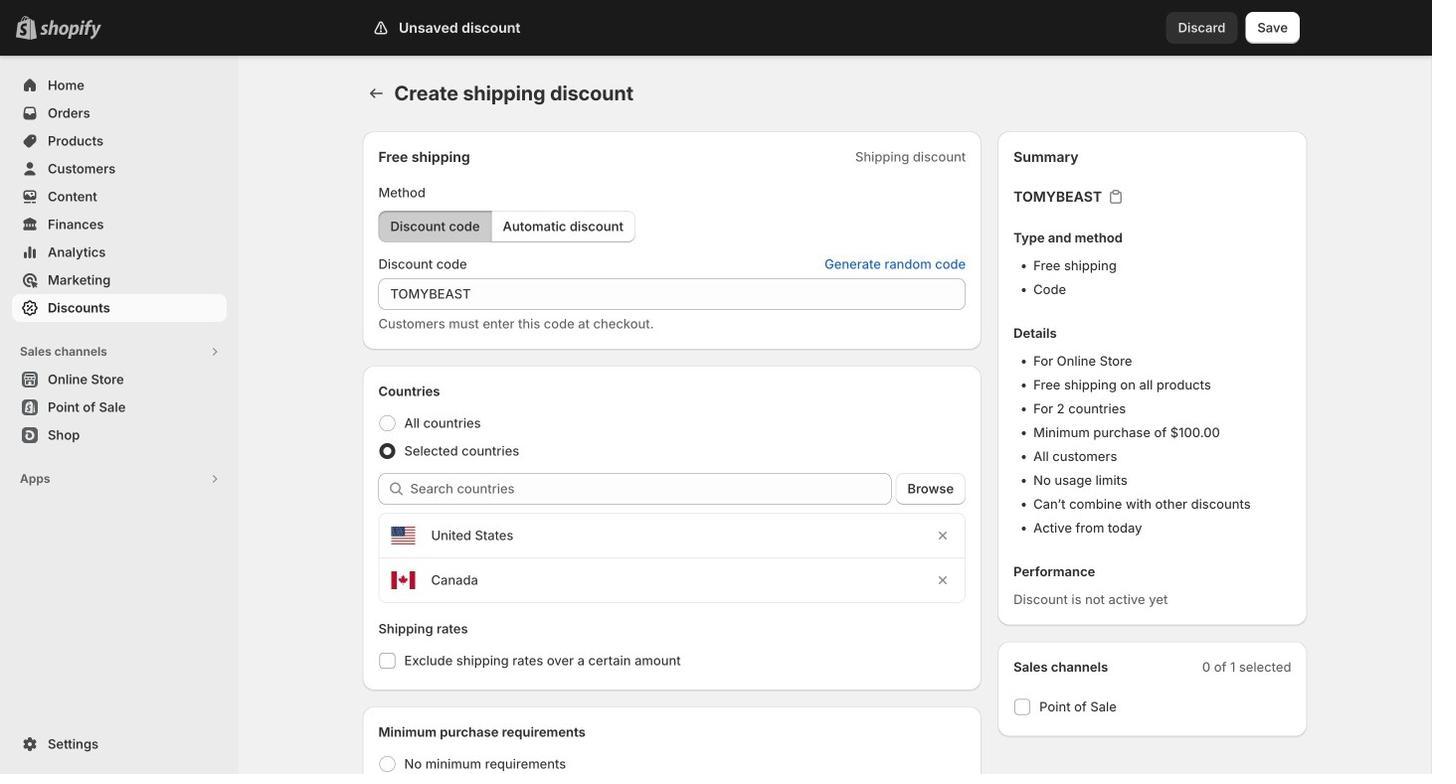 Task type: describe. For each thing, give the bounding box(es) containing it.
Search countries text field
[[410, 473, 892, 505]]

shopify image
[[40, 20, 101, 40]]



Task type: vqa. For each thing, say whether or not it's contained in the screenshot.
the rightmost "Shopify" image
no



Task type: locate. For each thing, give the bounding box(es) containing it.
None text field
[[378, 279, 966, 310]]



